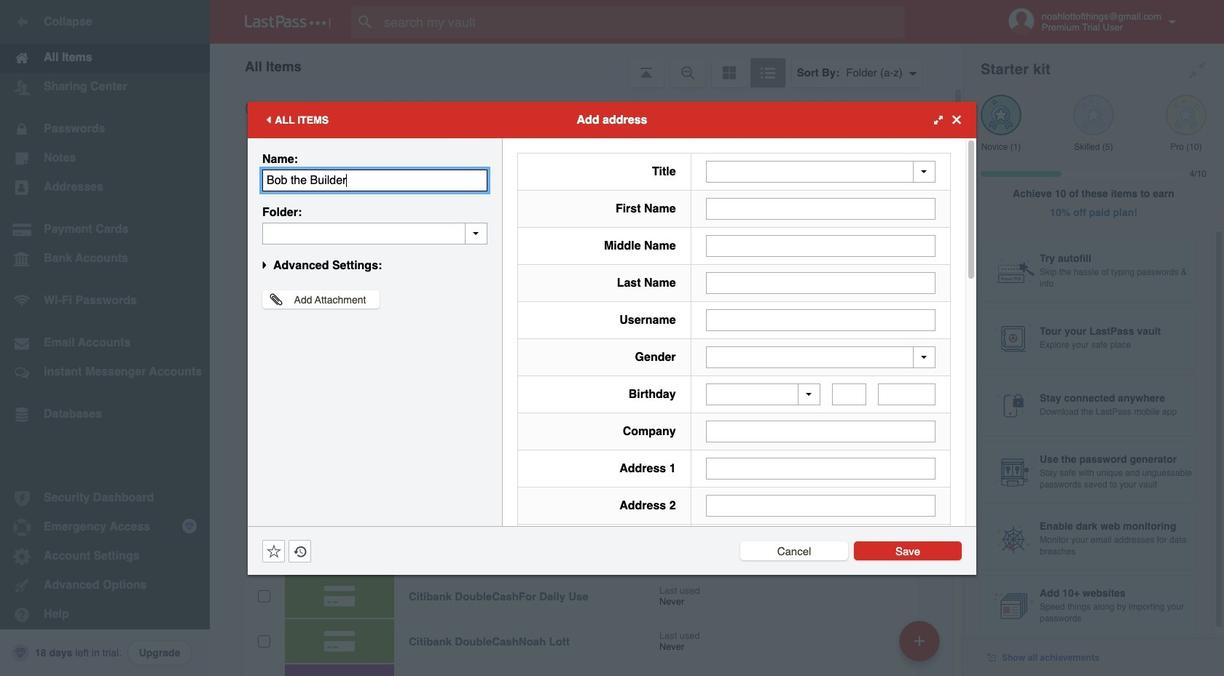 Task type: describe. For each thing, give the bounding box(es) containing it.
vault options navigation
[[210, 44, 963, 87]]

Search search field
[[351, 6, 933, 38]]

new item navigation
[[894, 617, 949, 677]]



Task type: locate. For each thing, give the bounding box(es) containing it.
lastpass image
[[245, 15, 331, 28]]

main navigation navigation
[[0, 0, 210, 677]]

search my vault text field
[[351, 6, 933, 38]]

dialog
[[248, 102, 976, 677]]

None text field
[[262, 223, 487, 244], [706, 272, 936, 294], [706, 309, 936, 331], [832, 384, 867, 406], [706, 458, 936, 480], [706, 495, 936, 517], [262, 223, 487, 244], [706, 272, 936, 294], [706, 309, 936, 331], [832, 384, 867, 406], [706, 458, 936, 480], [706, 495, 936, 517]]

None text field
[[262, 169, 487, 191], [706, 198, 936, 220], [706, 235, 936, 257], [878, 384, 936, 406], [706, 421, 936, 443], [262, 169, 487, 191], [706, 198, 936, 220], [706, 235, 936, 257], [878, 384, 936, 406], [706, 421, 936, 443]]

new item image
[[914, 636, 925, 647]]



